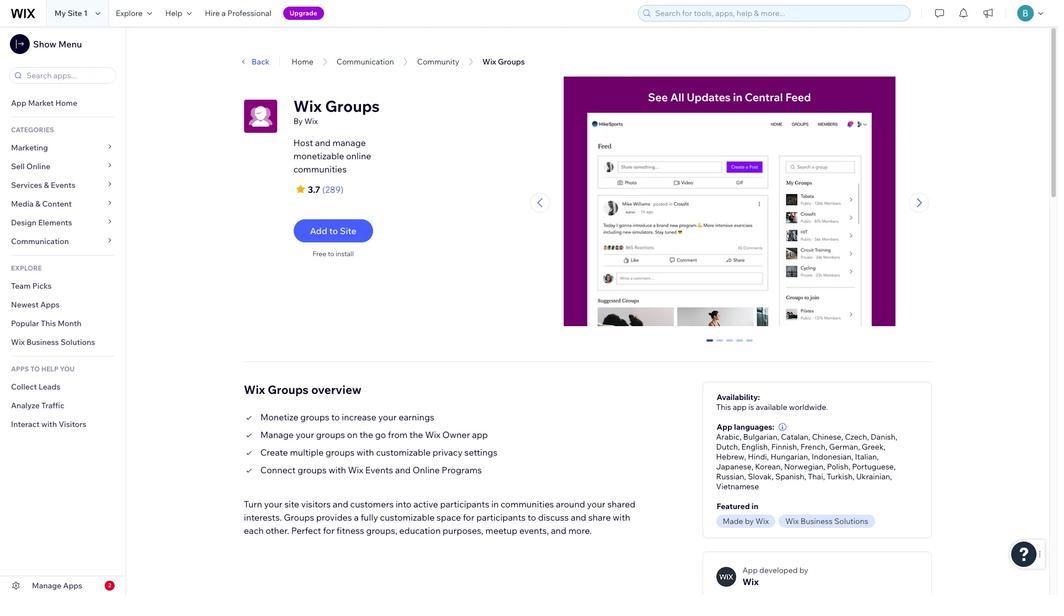 Task type: locate. For each thing, give the bounding box(es) containing it.
2 horizontal spatial app
[[743, 565, 758, 575]]

1 horizontal spatial manage
[[260, 429, 294, 440]]

popular this month
[[11, 319, 81, 328]]

app up the dutch
[[717, 422, 732, 432]]

0 vertical spatial wix business solutions link
[[0, 333, 126, 352]]

hindi
[[748, 452, 767, 462]]

0 vertical spatial 2
[[728, 339, 732, 349]]

wix groups by wix
[[293, 96, 380, 126]]

0 horizontal spatial app
[[472, 429, 488, 440]]

groups down the wix groups overview
[[300, 411, 329, 422]]

0 vertical spatial by
[[745, 516, 754, 526]]

1 horizontal spatial communities
[[501, 499, 554, 510]]

1 the from the left
[[360, 429, 373, 440]]

your
[[378, 411, 397, 422], [296, 429, 314, 440], [264, 499, 282, 510], [587, 499, 605, 510]]

slovak
[[748, 472, 772, 481]]

&
[[44, 180, 49, 190], [35, 199, 40, 209]]

services & events
[[11, 180, 75, 190]]

0 vertical spatial communication link
[[337, 57, 394, 67]]

wix right developed by wix 'icon'
[[743, 576, 759, 587]]

and down create multiple groups with customizable privacy settings
[[395, 464, 411, 475]]

1 vertical spatial app
[[717, 422, 732, 432]]

0 horizontal spatial for
[[323, 525, 335, 536]]

0 horizontal spatial this
[[41, 319, 56, 328]]

1 vertical spatial 2
[[108, 582, 111, 589]]

app inside app developed by wix
[[743, 565, 758, 575]]

finnish
[[771, 442, 797, 452]]

to right add
[[329, 225, 338, 236]]

1 horizontal spatial app
[[733, 402, 747, 412]]

this left is
[[716, 402, 731, 412]]

portuguese
[[852, 462, 894, 472]]

for up purposes,
[[463, 512, 474, 523]]

1 right my
[[84, 8, 88, 18]]

1 vertical spatial 1
[[718, 339, 722, 349]]

1 vertical spatial wix business solutions link
[[779, 515, 878, 528]]

0 vertical spatial 1
[[84, 8, 88, 18]]

by right made
[[745, 516, 754, 526]]

my site 1
[[55, 8, 88, 18]]

1 horizontal spatial 2
[[728, 339, 732, 349]]

1 right 0 at bottom
[[718, 339, 722, 349]]

1 vertical spatial online
[[413, 464, 440, 475]]

marketing link
[[0, 138, 126, 157]]

popular this month link
[[0, 314, 126, 333]]

earnings
[[399, 411, 434, 422]]

worldwide.
[[789, 402, 828, 412]]

free to install
[[313, 250, 354, 258]]

apps for manage apps
[[63, 581, 82, 591]]

your up interests.
[[264, 499, 282, 510]]

to right free
[[328, 250, 334, 258]]

picks
[[32, 281, 52, 291]]

3
[[738, 339, 742, 349]]

design elements link
[[0, 213, 126, 232]]

business
[[26, 337, 59, 347], [801, 516, 833, 526]]

3.7
[[308, 184, 320, 195]]

1 horizontal spatial events
[[365, 464, 393, 475]]

app left market
[[11, 98, 26, 108]]

1 horizontal spatial communication
[[337, 57, 394, 67]]

wix business solutions
[[11, 337, 95, 347], [785, 516, 868, 526]]

0 vertical spatial communities
[[293, 164, 347, 175]]

menu
[[58, 39, 82, 50]]

0 vertical spatial business
[[26, 337, 59, 347]]

in up meetup
[[491, 499, 499, 510]]

and up more.
[[571, 512, 586, 523]]

2 the from the left
[[409, 429, 423, 440]]

2 left 3
[[728, 339, 732, 349]]

sell online link
[[0, 157, 126, 176]]

and down discuss
[[551, 525, 566, 536]]

solutions down 'month'
[[61, 337, 95, 347]]

education
[[399, 525, 441, 536]]

1 horizontal spatial site
[[340, 225, 356, 236]]

made
[[723, 516, 743, 526]]

team picks
[[11, 281, 52, 291]]

app languages:
[[717, 422, 774, 432]]

owner
[[442, 429, 470, 440]]

home right the back
[[292, 57, 313, 67]]

interests.
[[244, 512, 282, 523]]

and inside host and manage monetizable online communities
[[315, 137, 331, 148]]

0 horizontal spatial events
[[51, 180, 75, 190]]

0 horizontal spatial site
[[68, 8, 82, 18]]

2 vertical spatial app
[[743, 565, 758, 575]]

communities inside host and manage monetizable online communities
[[293, 164, 347, 175]]

team picks link
[[0, 277, 126, 295]]

0 vertical spatial manage
[[260, 429, 294, 440]]

participants up space
[[440, 499, 489, 510]]

1 vertical spatial events
[[365, 464, 393, 475]]

wix down 'featured in' on the right bottom of page
[[756, 516, 769, 526]]

french
[[801, 442, 825, 452]]

app right developed by wix 'icon'
[[743, 565, 758, 575]]

events inside sidebar element
[[51, 180, 75, 190]]

1 horizontal spatial a
[[354, 512, 359, 523]]

app inside sidebar element
[[11, 98, 26, 108]]

by
[[745, 516, 754, 526], [799, 565, 808, 575]]

1 vertical spatial home
[[55, 98, 77, 108]]

1 horizontal spatial business
[[801, 516, 833, 526]]

online up services & events
[[26, 161, 50, 171]]

1 horizontal spatial the
[[409, 429, 423, 440]]

content
[[42, 199, 72, 209]]

wix business solutions link down 'month'
[[0, 333, 126, 352]]

apps inside newest apps link
[[40, 300, 60, 310]]

1 vertical spatial for
[[323, 525, 335, 536]]

1 horizontal spatial apps
[[63, 581, 82, 591]]

groups,
[[366, 525, 397, 536]]

online
[[26, 161, 50, 171], [413, 464, 440, 475]]

1 vertical spatial communication
[[11, 236, 71, 246]]

0 vertical spatial apps
[[40, 300, 60, 310]]

availability:
[[717, 392, 760, 402]]

,
[[740, 432, 741, 442], [777, 432, 779, 442], [809, 432, 810, 442], [841, 432, 843, 442], [867, 432, 869, 442], [896, 432, 897, 442], [738, 442, 740, 452], [768, 442, 770, 452], [797, 442, 799, 452], [825, 442, 827, 452], [858, 442, 860, 452], [884, 442, 886, 452], [744, 452, 746, 462], [767, 452, 769, 462], [808, 452, 810, 462], [851, 452, 853, 462], [877, 452, 879, 462], [752, 462, 753, 472], [781, 462, 782, 472], [823, 462, 825, 472], [848, 462, 850, 472], [894, 462, 896, 472], [744, 472, 746, 481], [772, 472, 774, 481], [804, 472, 806, 481], [823, 472, 825, 481], [853, 472, 854, 481], [890, 472, 892, 481]]

1 horizontal spatial wix business solutions
[[785, 516, 868, 526]]

communities down monetizable
[[293, 164, 347, 175]]

3.7 ( 289 )
[[308, 184, 344, 195]]

create multiple groups with customizable privacy settings
[[260, 447, 497, 458]]

with up visitors
[[329, 464, 346, 475]]

0 vertical spatial a
[[222, 8, 226, 18]]

add to site button
[[293, 219, 373, 242]]

1 horizontal spatial home
[[292, 57, 313, 67]]

& inside services & events link
[[44, 180, 49, 190]]

groups
[[300, 411, 329, 422], [316, 429, 345, 440], [326, 447, 355, 458], [298, 464, 327, 475]]

1 vertical spatial wix business solutions
[[785, 516, 868, 526]]

the right "on"
[[360, 429, 373, 440]]

2
[[728, 339, 732, 349], [108, 582, 111, 589]]

more.
[[568, 525, 592, 536]]

communities up the events,
[[501, 499, 554, 510]]

active
[[413, 499, 438, 510]]

this for availability:
[[716, 402, 731, 412]]

online down privacy
[[413, 464, 440, 475]]

0 vertical spatial customizable
[[376, 447, 431, 458]]

groups for wix groups by wix
[[325, 96, 380, 116]]

available
[[756, 402, 787, 412]]

collect leads link
[[0, 377, 126, 396]]

1 vertical spatial communication link
[[0, 232, 126, 251]]

media & content
[[11, 199, 72, 209]]

0 horizontal spatial communities
[[293, 164, 347, 175]]

0 vertical spatial this
[[41, 319, 56, 328]]

0 horizontal spatial home
[[55, 98, 77, 108]]

0 horizontal spatial the
[[360, 429, 373, 440]]

2 right "manage apps"
[[108, 582, 111, 589]]

design
[[11, 218, 36, 228]]

wix business solutions link down turkish on the bottom right of the page
[[779, 515, 878, 528]]

show menu
[[33, 39, 82, 50]]

1 horizontal spatial solutions
[[834, 516, 868, 526]]

0 vertical spatial events
[[51, 180, 75, 190]]

0 horizontal spatial manage
[[32, 581, 61, 591]]

0 vertical spatial solutions
[[61, 337, 95, 347]]

to up the events,
[[528, 512, 536, 523]]

your up go
[[378, 411, 397, 422]]

1 vertical spatial &
[[35, 199, 40, 209]]

wix right community
[[483, 57, 496, 67]]

0 vertical spatial app
[[11, 98, 26, 108]]

1 vertical spatial a
[[354, 512, 359, 523]]

0 horizontal spatial a
[[222, 8, 226, 18]]

2 inside sidebar element
[[108, 582, 111, 589]]

manage for manage apps
[[32, 581, 61, 591]]

app left is
[[733, 402, 747, 412]]

install
[[336, 250, 354, 258]]

0 vertical spatial participants
[[440, 499, 489, 510]]

wix business solutions down popular this month
[[11, 337, 95, 347]]

this inside sidebar element
[[41, 319, 56, 328]]

1 vertical spatial communities
[[501, 499, 554, 510]]

wix down popular
[[11, 337, 25, 347]]

0 horizontal spatial in
[[491, 499, 499, 510]]

1 vertical spatial by
[[799, 565, 808, 575]]

0 vertical spatial wix business solutions
[[11, 337, 95, 347]]

my
[[55, 8, 66, 18]]

market
[[28, 98, 54, 108]]

1 horizontal spatial &
[[44, 180, 49, 190]]

home link
[[292, 57, 313, 67]]

back button
[[238, 57, 270, 67]]

1 horizontal spatial app
[[717, 422, 732, 432]]

with inside sidebar element
[[41, 419, 57, 429]]

events,
[[519, 525, 549, 536]]

groups inside wix groups by wix
[[325, 96, 380, 116]]

on
[[347, 429, 358, 440]]

bulgarian
[[743, 432, 777, 442]]

apps
[[40, 300, 60, 310], [63, 581, 82, 591]]

0 horizontal spatial solutions
[[61, 337, 95, 347]]

wix inside button
[[483, 57, 496, 67]]

manage
[[260, 429, 294, 440], [32, 581, 61, 591]]

with down shared
[[613, 512, 630, 523]]

in up made by wix link
[[752, 501, 758, 511]]

manage for manage your groups on the go from the wix owner app
[[260, 429, 294, 440]]

0 horizontal spatial wix business solutions
[[11, 337, 95, 347]]

apps
[[11, 365, 29, 373]]

0 horizontal spatial &
[[35, 199, 40, 209]]

0 vertical spatial &
[[44, 180, 49, 190]]

vietnamese
[[716, 481, 759, 491]]

fitness
[[337, 525, 364, 536]]

and up monetizable
[[315, 137, 331, 148]]

site
[[68, 8, 82, 18], [340, 225, 356, 236]]

a right hire
[[222, 8, 226, 18]]

0 horizontal spatial wix business solutions link
[[0, 333, 126, 352]]

customizable down into
[[380, 512, 435, 523]]

this inside availability: this app is available worldwide.
[[716, 402, 731, 412]]

groups for wix groups overview
[[268, 382, 309, 397]]

the down earnings at the bottom
[[409, 429, 423, 440]]

other.
[[266, 525, 289, 536]]

groups for wix groups
[[498, 57, 525, 67]]

0 vertical spatial app
[[733, 402, 747, 412]]

1 vertical spatial site
[[340, 225, 356, 236]]

multiple
[[290, 447, 324, 458]]

participants
[[440, 499, 489, 510], [476, 512, 526, 523]]

categories
[[11, 126, 54, 134]]

with up connect groups with wix events and online programs
[[357, 447, 374, 458]]

1 vertical spatial this
[[716, 402, 731, 412]]

app for app developed by wix
[[743, 565, 758, 575]]

site up install
[[340, 225, 356, 236]]

customizable down from
[[376, 447, 431, 458]]

host and manage monetizable online communities
[[293, 137, 371, 175]]

1 horizontal spatial by
[[799, 565, 808, 575]]

0 horizontal spatial communication
[[11, 236, 71, 246]]

wix business solutions inside sidebar element
[[11, 337, 95, 347]]

a left fully
[[354, 512, 359, 523]]

1 horizontal spatial for
[[463, 512, 474, 523]]

289
[[325, 184, 341, 195]]

1 vertical spatial business
[[801, 516, 833, 526]]

events down create multiple groups with customizable privacy settings
[[365, 464, 393, 475]]

communication
[[337, 57, 394, 67], [11, 236, 71, 246]]

0 horizontal spatial app
[[11, 98, 26, 108]]

communication inside sidebar element
[[11, 236, 71, 246]]

languages:
[[734, 422, 774, 432]]

home right market
[[55, 98, 77, 108]]

1 horizontal spatial wix business solutions link
[[779, 515, 878, 528]]

app up "settings"
[[472, 429, 488, 440]]

Search apps... field
[[23, 68, 112, 83]]

elements
[[38, 218, 72, 228]]

solutions
[[61, 337, 95, 347], [834, 516, 868, 526]]

privacy
[[433, 447, 463, 458]]

0 horizontal spatial 1
[[84, 8, 88, 18]]

wix down create multiple groups with customizable privacy settings
[[348, 464, 363, 475]]

media & content link
[[0, 195, 126, 213]]

1 vertical spatial customizable
[[380, 512, 435, 523]]

app for app market home
[[11, 98, 26, 108]]

this left 'month'
[[41, 319, 56, 328]]

business down popular this month
[[26, 337, 59, 347]]

business down thai
[[801, 516, 833, 526]]

site right my
[[68, 8, 82, 18]]

business inside sidebar element
[[26, 337, 59, 347]]

by right developed
[[799, 565, 808, 575]]

1 vertical spatial apps
[[63, 581, 82, 591]]

0 vertical spatial home
[[292, 57, 313, 67]]

0 horizontal spatial 2
[[108, 582, 111, 589]]

to left increase
[[331, 411, 340, 422]]

0 horizontal spatial online
[[26, 161, 50, 171]]

0 horizontal spatial apps
[[40, 300, 60, 310]]

& inside media & content link
[[35, 199, 40, 209]]

0 horizontal spatial communication link
[[0, 232, 126, 251]]

home
[[292, 57, 313, 67], [55, 98, 77, 108]]

show
[[33, 39, 56, 50]]

0 vertical spatial online
[[26, 161, 50, 171]]

wix business solutions for the leftmost "wix business solutions" 'link'
[[11, 337, 95, 347]]

manage inside sidebar element
[[32, 581, 61, 591]]

& for events
[[44, 180, 49, 190]]

newest
[[11, 300, 39, 310]]

groups inside button
[[498, 57, 525, 67]]

site inside button
[[340, 225, 356, 236]]

leads
[[39, 382, 60, 392]]

solutions down turkish on the bottom right of the page
[[834, 516, 868, 526]]

1 horizontal spatial this
[[716, 402, 731, 412]]

russian
[[716, 472, 744, 481]]

participants up meetup
[[476, 512, 526, 523]]

wix business solutions down thai
[[785, 516, 868, 526]]

1 vertical spatial manage
[[32, 581, 61, 591]]

to inside turn your site visitors and customers into active participants in communities around your shared interests. groups provides a fully customizable space for participants to discuss and share with each other. perfect for fitness groups, education purposes, meetup events, and more.
[[528, 512, 536, 523]]

with down traffic
[[41, 419, 57, 429]]

& right media
[[35, 199, 40, 209]]

& up media & content
[[44, 180, 49, 190]]

events down sell online link at left
[[51, 180, 75, 190]]

0 vertical spatial communication
[[337, 57, 394, 67]]

upgrade
[[290, 9, 317, 17]]

for down provides
[[323, 525, 335, 536]]

0 horizontal spatial business
[[26, 337, 59, 347]]

1 horizontal spatial in
[[752, 501, 758, 511]]



Task type: vqa. For each thing, say whether or not it's contained in the screenshot.
CONNECT LINK
no



Task type: describe. For each thing, give the bounding box(es) containing it.
wix business solutions for "wix business solutions" 'link' to the right
[[785, 516, 868, 526]]

online inside sidebar element
[[26, 161, 50, 171]]

turn your site visitors and customers into active participants in communities around your shared interests. groups provides a fully customizable space for participants to discuss and share with each other. perfect for fitness groups, education purposes, meetup events, and more.
[[244, 499, 636, 536]]

groups inside turn your site visitors and customers into active participants in communities around your shared interests. groups provides a fully customizable space for participants to discuss and share with each other. perfect for fitness groups, education purposes, meetup events, and more.
[[284, 512, 314, 523]]

greek
[[862, 442, 884, 452]]

interact with visitors link
[[0, 415, 126, 434]]

wix groups preview 0 image
[[564, 77, 896, 332]]

your up share
[[587, 499, 605, 510]]

with inside turn your site visitors and customers into active participants in communities around your shared interests. groups provides a fully customizable space for participants to discuss and share with each other. perfect for fitness groups, education purposes, meetup events, and more.
[[613, 512, 630, 523]]

interact
[[11, 419, 40, 429]]

apps to help you
[[11, 365, 75, 373]]

professional
[[227, 8, 271, 18]]

services
[[11, 180, 42, 190]]

wix groups button
[[477, 53, 530, 70]]

connect
[[260, 464, 296, 475]]

design elements
[[11, 218, 72, 228]]

norwegian
[[784, 462, 823, 472]]

wix inside sidebar element
[[11, 337, 25, 347]]

free
[[313, 250, 326, 258]]

arabic
[[716, 432, 740, 442]]

your up multiple
[[296, 429, 314, 440]]

a inside turn your site visitors and customers into active participants in communities around your shared interests. groups provides a fully customizable space for participants to discuss and share with each other. perfect for fitness groups, education purposes, meetup events, and more.
[[354, 512, 359, 523]]

made by wix link
[[716, 515, 779, 528]]

host
[[293, 137, 313, 148]]

solutions inside sidebar element
[[61, 337, 95, 347]]

fully
[[361, 512, 378, 523]]

0
[[708, 339, 712, 349]]

hungarian
[[771, 452, 808, 462]]

this for popular
[[41, 319, 56, 328]]

english
[[742, 442, 768, 452]]

collect
[[11, 382, 37, 392]]

and up provides
[[333, 499, 348, 510]]

add to site
[[310, 225, 356, 236]]

discuss
[[538, 512, 569, 523]]

manage
[[333, 137, 366, 148]]

by inside app developed by wix
[[799, 565, 808, 575]]

app for app languages:
[[717, 422, 732, 432]]

1 horizontal spatial 1
[[718, 339, 722, 349]]

1 vertical spatial participants
[[476, 512, 526, 523]]

business for "wix business solutions" 'link' to the right
[[801, 516, 833, 526]]

popular
[[11, 319, 39, 328]]

by
[[293, 116, 303, 126]]

wix groups overview
[[244, 382, 361, 397]]

czech
[[845, 432, 867, 442]]

visitors
[[59, 419, 86, 429]]

0 vertical spatial site
[[68, 8, 82, 18]]

help
[[165, 8, 182, 18]]

month
[[58, 319, 81, 328]]

turkish
[[827, 472, 853, 481]]

sell online
[[11, 161, 50, 171]]

business for the leftmost "wix business solutions" 'link'
[[26, 337, 59, 347]]

perfect
[[291, 525, 321, 536]]

groups down "on"
[[326, 447, 355, 458]]

connect groups with wix events and online programs
[[260, 464, 482, 475]]

(
[[322, 184, 325, 195]]

turn
[[244, 499, 262, 510]]

go
[[375, 429, 386, 440]]

newest apps
[[11, 300, 60, 310]]

0 vertical spatial for
[[463, 512, 474, 523]]

customers
[[350, 499, 394, 510]]

monetize groups to increase your earnings
[[260, 411, 434, 422]]

wix groups logo image
[[244, 100, 277, 133]]

hebrew
[[716, 452, 744, 462]]

1 horizontal spatial online
[[413, 464, 440, 475]]

to
[[30, 365, 40, 373]]

create
[[260, 447, 288, 458]]

to inside button
[[329, 225, 338, 236]]

in inside turn your site visitors and customers into active participants in communities around your shared interests. groups provides a fully customizable space for participants to discuss and share with each other. perfect for fitness groups, education purposes, meetup events, and more.
[[491, 499, 499, 510]]

marketing
[[11, 143, 48, 153]]

visitors
[[301, 499, 331, 510]]

availability: this app is available worldwide.
[[716, 392, 828, 412]]

Search for tools, apps, help & more... field
[[652, 6, 907, 21]]

from
[[388, 429, 408, 440]]

)
[[341, 184, 344, 195]]

space
[[437, 512, 461, 523]]

polish
[[827, 462, 848, 472]]

communities inside turn your site visitors and customers into active participants in communities around your shared interests. groups provides a fully customizable space for participants to discuss and share with each other. perfect for fitness groups, education purposes, meetup events, and more.
[[501, 499, 554, 510]]

back
[[252, 57, 270, 67]]

community link
[[417, 57, 459, 67]]

shared
[[607, 499, 636, 510]]

community
[[417, 57, 459, 67]]

add
[[310, 225, 327, 236]]

wix up privacy
[[425, 429, 440, 440]]

groups left "on"
[[316, 429, 345, 440]]

provides
[[316, 512, 352, 523]]

spanish
[[775, 472, 804, 481]]

help
[[41, 365, 58, 373]]

each
[[244, 525, 264, 536]]

wix up "by"
[[293, 96, 322, 116]]

wix right made by wix link
[[785, 516, 799, 526]]

1 vertical spatial app
[[472, 429, 488, 440]]

app inside availability: this app is available worldwide.
[[733, 402, 747, 412]]

into
[[396, 499, 411, 510]]

1 vertical spatial solutions
[[834, 516, 868, 526]]

manage your groups on the go from the wix owner app
[[260, 429, 488, 440]]

made by wix
[[723, 516, 769, 526]]

home inside sidebar element
[[55, 98, 77, 108]]

wix inside app developed by wix
[[743, 576, 759, 587]]

0 horizontal spatial by
[[745, 516, 754, 526]]

1 horizontal spatial communication link
[[337, 57, 394, 67]]

upgrade button
[[283, 7, 324, 20]]

customizable inside turn your site visitors and customers into active participants in communities around your shared interests. groups provides a fully customizable space for participants to discuss and share with each other. perfect for fitness groups, education purposes, meetup events, and more.
[[380, 512, 435, 523]]

hire a professional link
[[198, 0, 278, 26]]

analyze traffic link
[[0, 396, 126, 415]]

collect leads
[[11, 382, 60, 392]]

app developed by wix
[[743, 565, 808, 587]]

& for content
[[35, 199, 40, 209]]

programs
[[442, 464, 482, 475]]

japanese
[[716, 462, 752, 472]]

wix right "by"
[[304, 116, 318, 126]]

developed
[[759, 565, 798, 575]]

app market home
[[11, 98, 77, 108]]

around
[[556, 499, 585, 510]]

monetize
[[260, 411, 298, 422]]

wix up the "monetize"
[[244, 382, 265, 397]]

danish
[[871, 432, 896, 442]]

featured
[[717, 501, 750, 511]]

analyze traffic
[[11, 401, 64, 411]]

groups down multiple
[[298, 464, 327, 475]]

increase
[[342, 411, 376, 422]]

dutch
[[716, 442, 738, 452]]

sidebar element
[[0, 26, 126, 595]]

apps for newest apps
[[40, 300, 60, 310]]

hire
[[205, 8, 220, 18]]

developed by wix image
[[716, 567, 736, 587]]



